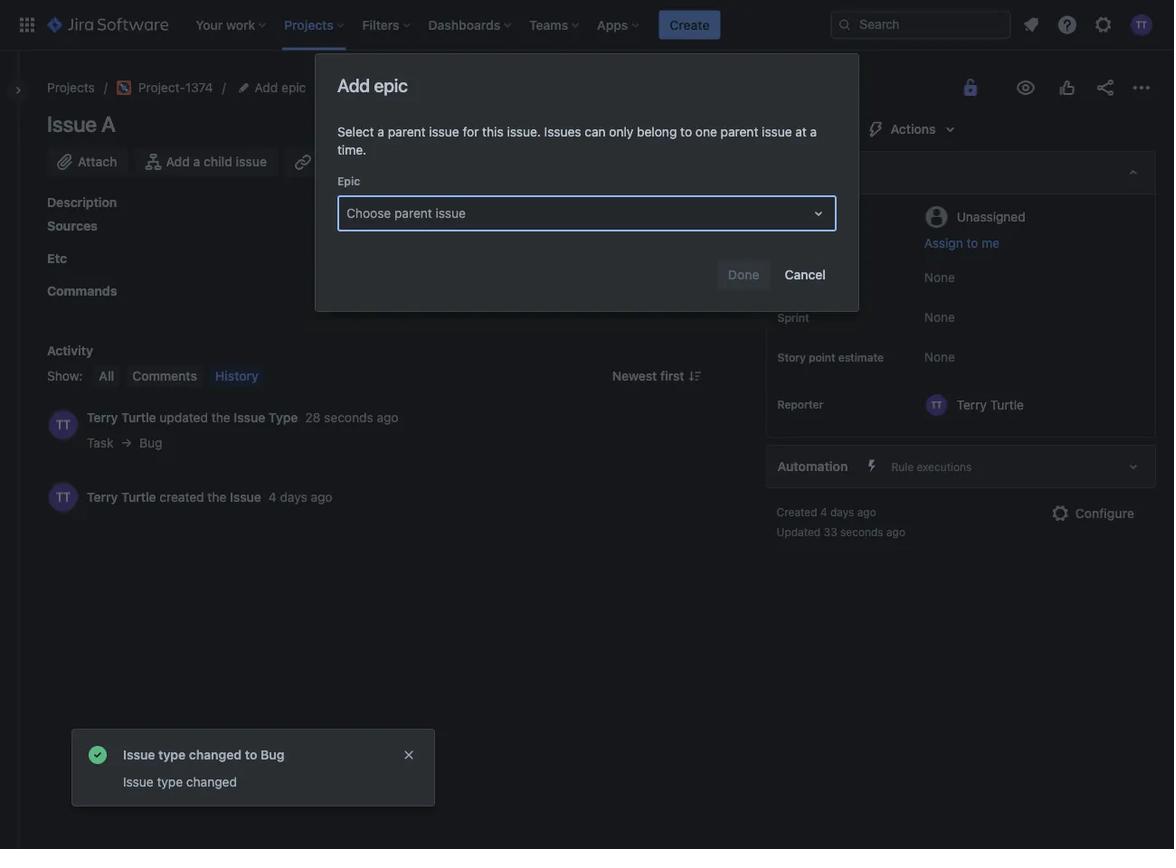 Task type: vqa. For each thing, say whether or not it's contained in the screenshot.
1
no



Task type: describe. For each thing, give the bounding box(es) containing it.
type for issue type changed
[[157, 775, 183, 790]]

history button
[[210, 366, 264, 387]]

story
[[778, 351, 806, 364]]

assignee
[[778, 210, 826, 223]]

created the issue 4 days ago
[[160, 490, 333, 505]]

p1374-6
[[359, 80, 408, 95]]

a for add a child issue
[[193, 154, 200, 169]]

33
[[824, 526, 838, 538]]

reporter
[[778, 398, 824, 411]]

none for sprint
[[924, 310, 955, 325]]

type for issue type changed to bug
[[158, 748, 186, 763]]

this
[[482, 124, 504, 139]]

link
[[316, 154, 341, 169]]

add for add epic
[[337, 74, 370, 95]]

belong
[[637, 124, 677, 139]]

at
[[796, 124, 807, 139]]

issue for issue type changed to bug
[[123, 748, 155, 763]]

newest
[[612, 369, 657, 384]]

none for labels
[[924, 270, 955, 285]]

sprint
[[778, 311, 810, 324]]

task
[[87, 436, 114, 451]]

create button
[[659, 10, 721, 39]]

issues
[[544, 124, 581, 139]]

project 1374 image
[[117, 81, 131, 95]]

child
[[204, 154, 232, 169]]

newest first
[[612, 369, 685, 384]]

create
[[670, 17, 710, 32]]

updated
[[777, 526, 821, 538]]

estimate
[[838, 351, 884, 364]]

choose parent issue
[[347, 206, 466, 221]]

4 inside created 4 days ago updated 33 seconds ago
[[821, 506, 828, 518]]

comments
[[132, 369, 197, 384]]

p1374-
[[359, 80, 400, 95]]

open image
[[808, 203, 830, 224]]

only
[[609, 124, 634, 139]]

Search field
[[831, 10, 1012, 39]]

configure link
[[1039, 499, 1145, 528]]

newest first image
[[688, 369, 703, 384]]

ago right "28" on the left of page
[[377, 410, 399, 425]]

story point estimate
[[778, 351, 884, 364]]

attach button
[[47, 147, 128, 176]]

etc
[[47, 251, 67, 266]]

search image
[[838, 18, 852, 32]]

add epic
[[337, 74, 408, 95]]

parent right one
[[721, 124, 759, 139]]

issue right created
[[230, 490, 261, 505]]

cancel
[[785, 267, 826, 282]]

p1374-6 link
[[359, 77, 408, 99]]

0 vertical spatial seconds
[[324, 410, 373, 425]]

6
[[400, 80, 408, 95]]

project-1374 link
[[117, 77, 213, 99]]

issue for issue type changed
[[123, 775, 154, 790]]

28
[[305, 410, 321, 425]]

commands
[[47, 284, 117, 299]]

assign to me
[[924, 236, 1000, 251]]

issue for issue a
[[47, 111, 97, 137]]

activity
[[47, 343, 93, 358]]

menu bar containing all
[[90, 366, 268, 387]]

created
[[777, 506, 818, 518]]

a
[[101, 111, 116, 137]]

link issue
[[316, 154, 375, 169]]

add a child issue
[[166, 154, 267, 169]]

project-1374
[[138, 80, 213, 95]]

0 vertical spatial 4
[[269, 490, 277, 505]]

1374
[[185, 80, 213, 95]]

updated
[[160, 410, 208, 425]]

issue left type
[[234, 410, 265, 425]]

issue a
[[47, 111, 116, 137]]

ago right created
[[858, 506, 877, 518]]



Task type: locate. For each thing, give the bounding box(es) containing it.
created 4 days ago updated 33 seconds ago
[[777, 506, 906, 538]]

4
[[269, 490, 277, 505], [821, 506, 828, 518]]

me
[[982, 236, 1000, 251]]

seconds inside created 4 days ago updated 33 seconds ago
[[841, 526, 884, 538]]

rule
[[892, 461, 914, 473]]

1 vertical spatial the
[[208, 490, 226, 505]]

add left the child
[[166, 154, 190, 169]]

add inside dialog
[[337, 74, 370, 95]]

changed down issue type changed to bug at the left bottom of the page
[[186, 775, 237, 790]]

created
[[160, 490, 204, 505]]

projects
[[47, 80, 95, 95]]

point
[[809, 351, 836, 364]]

projects link
[[47, 77, 95, 99]]

issue
[[429, 124, 459, 139], [762, 124, 792, 139], [236, 154, 267, 169], [344, 154, 375, 169], [436, 206, 466, 221]]

configure
[[1076, 506, 1135, 521]]

epic
[[337, 175, 360, 187]]

issue up epic
[[344, 154, 375, 169]]

add left epic at left
[[337, 74, 370, 95]]

1 vertical spatial changed
[[186, 775, 237, 790]]

0 horizontal spatial days
[[280, 490, 307, 505]]

0 horizontal spatial bug
[[139, 436, 162, 451]]

for
[[463, 124, 479, 139]]

0 vertical spatial type
[[158, 748, 186, 763]]

0 vertical spatial bug
[[139, 436, 162, 451]]

comments button
[[127, 366, 203, 387]]

days inside created 4 days ago updated 33 seconds ago
[[831, 506, 854, 518]]

first
[[661, 369, 685, 384]]

issue
[[47, 111, 97, 137], [234, 410, 265, 425], [230, 490, 261, 505], [123, 748, 155, 763], [123, 775, 154, 790]]

seconds right 33 at the right bottom of the page
[[841, 526, 884, 538]]

project-
[[138, 80, 185, 95]]

executions
[[917, 461, 972, 473]]

to inside select a parent issue for this issue. issues can only belong to one parent issue at a time.
[[681, 124, 692, 139]]

updated the issue type 28 seconds ago
[[160, 410, 399, 425]]

issue left at
[[762, 124, 792, 139]]

add inside button
[[166, 154, 190, 169]]

days down type
[[280, 490, 307, 505]]

0 horizontal spatial add
[[166, 154, 190, 169]]

show:
[[47, 369, 83, 384]]

success image
[[87, 745, 109, 766]]

menu bar
[[90, 366, 268, 387]]

newest first button
[[601, 366, 714, 387]]

all
[[99, 369, 114, 384]]

dismiss image
[[402, 748, 416, 763]]

1 vertical spatial bug
[[261, 748, 285, 763]]

1 vertical spatial type
[[157, 775, 183, 790]]

4 up 33 at the right bottom of the page
[[821, 506, 828, 518]]

the right updated
[[212, 410, 230, 425]]

1 vertical spatial none
[[924, 310, 955, 325]]

assign
[[924, 236, 963, 251]]

sources
[[47, 219, 98, 233]]

issue type changed
[[123, 775, 237, 790]]

can
[[585, 124, 606, 139]]

days up 33 at the right bottom of the page
[[831, 506, 854, 518]]

2 none from the top
[[924, 310, 955, 325]]

the
[[212, 410, 230, 425], [208, 490, 226, 505]]

1 horizontal spatial to
[[681, 124, 692, 139]]

0 horizontal spatial 4
[[269, 490, 277, 505]]

unassigned
[[957, 209, 1026, 224]]

one
[[696, 124, 717, 139]]

description
[[47, 195, 117, 210]]

alert
[[72, 730, 434, 806]]

1 horizontal spatial days
[[831, 506, 854, 518]]

changed for issue type changed
[[186, 775, 237, 790]]

1 horizontal spatial 4
[[821, 506, 828, 518]]

a
[[378, 124, 385, 139], [810, 124, 817, 139], [193, 154, 200, 169]]

1 vertical spatial to
[[967, 236, 979, 251]]

the for updated
[[212, 410, 230, 425]]

0 vertical spatial add
[[337, 74, 370, 95]]

jira software image
[[47, 14, 169, 36], [47, 14, 169, 36]]

a for select a parent issue for this issue. issues can only belong to one parent issue at a time.
[[378, 124, 385, 139]]

3 none from the top
[[924, 350, 955, 365]]

0 vertical spatial the
[[212, 410, 230, 425]]

1 horizontal spatial bug
[[261, 748, 285, 763]]

cancel button
[[774, 261, 837, 290]]

to inside "button"
[[967, 236, 979, 251]]

select
[[337, 124, 374, 139]]

bug
[[139, 436, 162, 451], [261, 748, 285, 763]]

ago down "28" on the left of page
[[311, 490, 333, 505]]

automation
[[778, 459, 848, 474]]

1 vertical spatial days
[[831, 506, 854, 518]]

parent
[[388, 124, 426, 139], [721, 124, 759, 139], [395, 206, 432, 221]]

add
[[337, 74, 370, 95], [166, 154, 190, 169]]

select a parent issue for this issue. issues can only belong to one parent issue at a time.
[[337, 124, 817, 157]]

2 vertical spatial none
[[924, 350, 955, 365]]

issue.
[[507, 124, 541, 139]]

time.
[[337, 143, 367, 157]]

parent right the choose
[[395, 206, 432, 221]]

1 none from the top
[[924, 270, 955, 285]]

choose
[[347, 206, 391, 221]]

assign to me button
[[924, 234, 1137, 252]]

None text field
[[347, 204, 350, 223]]

issue down projects link
[[47, 111, 97, 137]]

1 vertical spatial add
[[166, 154, 190, 169]]

1 vertical spatial seconds
[[841, 526, 884, 538]]

none
[[924, 270, 955, 285], [924, 310, 955, 325], [924, 350, 955, 365]]

issue down issue type changed to bug at the left bottom of the page
[[123, 775, 154, 790]]

a right at
[[810, 124, 817, 139]]

4 down updated the issue type 28 seconds ago
[[269, 490, 277, 505]]

ago down rule
[[887, 526, 906, 538]]

history
[[215, 369, 259, 384]]

link issue button
[[285, 147, 388, 176]]

ago
[[377, 410, 399, 425], [311, 490, 333, 505], [858, 506, 877, 518], [887, 526, 906, 538]]

2 horizontal spatial to
[[967, 236, 979, 251]]

0 vertical spatial to
[[681, 124, 692, 139]]

a inside button
[[193, 154, 200, 169]]

type up issue type changed
[[158, 748, 186, 763]]

0 vertical spatial changed
[[189, 748, 242, 763]]

2 vertical spatial to
[[245, 748, 257, 763]]

1 horizontal spatial add
[[337, 74, 370, 95]]

a left the child
[[193, 154, 200, 169]]

issue type changed to bug
[[123, 748, 285, 763]]

issue right the choose
[[436, 206, 466, 221]]

type down issue type changed to bug at the left bottom of the page
[[157, 775, 183, 790]]

1 vertical spatial 4
[[821, 506, 828, 518]]

seconds
[[324, 410, 373, 425], [841, 526, 884, 538]]

the for created
[[208, 490, 226, 505]]

1 horizontal spatial seconds
[[841, 526, 884, 538]]

issue right the child
[[236, 154, 267, 169]]

seconds right "28" on the left of page
[[324, 410, 373, 425]]

0 vertical spatial days
[[280, 490, 307, 505]]

alert containing issue type changed to bug
[[72, 730, 434, 806]]

issue left for
[[429, 124, 459, 139]]

to inside alert
[[245, 748, 257, 763]]

rule executions
[[892, 461, 972, 473]]

0 horizontal spatial a
[[193, 154, 200, 169]]

changed for issue type changed to bug
[[189, 748, 242, 763]]

changed
[[189, 748, 242, 763], [186, 775, 237, 790]]

1 horizontal spatial a
[[378, 124, 385, 139]]

epic
[[374, 74, 408, 95]]

the right created
[[208, 490, 226, 505]]

none text field inside "add epic" dialog
[[347, 204, 350, 223]]

type
[[158, 748, 186, 763], [157, 775, 183, 790]]

issue right success image
[[123, 748, 155, 763]]

create banner
[[0, 0, 1174, 51]]

type
[[269, 410, 298, 425]]

copy link to issue image
[[412, 80, 426, 94]]

automation element
[[766, 445, 1156, 489]]

a right the select on the top of page
[[378, 124, 385, 139]]

attach
[[78, 154, 117, 169]]

add a child issue button
[[135, 147, 278, 176]]

labels
[[778, 271, 812, 284]]

days
[[280, 490, 307, 505], [831, 506, 854, 518]]

all button
[[94, 366, 120, 387]]

2 horizontal spatial a
[[810, 124, 817, 139]]

0 vertical spatial none
[[924, 270, 955, 285]]

none for story point estimate
[[924, 350, 955, 365]]

to
[[681, 124, 692, 139], [967, 236, 979, 251], [245, 748, 257, 763]]

primary element
[[11, 0, 831, 50]]

changed up issue type changed
[[189, 748, 242, 763]]

add epic dialog
[[316, 54, 859, 311]]

0 horizontal spatial seconds
[[324, 410, 373, 425]]

0 horizontal spatial to
[[245, 748, 257, 763]]

parent down 6
[[388, 124, 426, 139]]

add for add a child issue
[[166, 154, 190, 169]]



